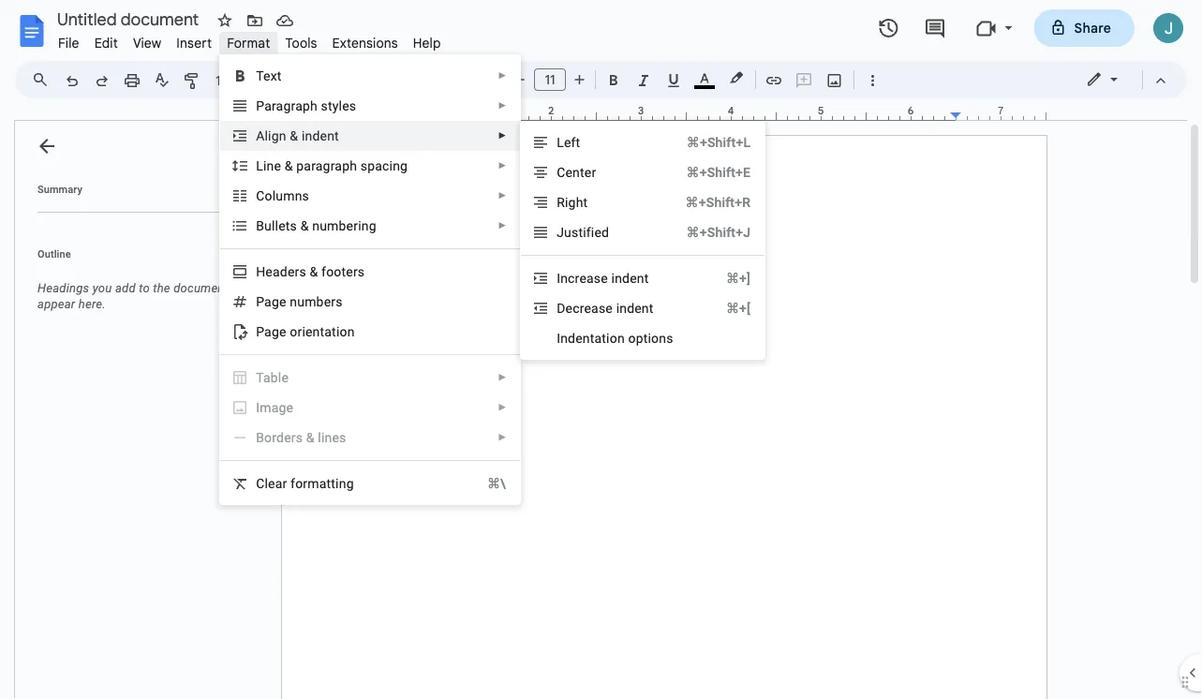 Task type: vqa. For each thing, say whether or not it's contained in the screenshot.


Task type: locate. For each thing, give the bounding box(es) containing it.
& right t
[[300, 218, 309, 233]]

extensions menu item
[[325, 32, 406, 54]]

menu bar
[[51, 24, 449, 55]]

► inside table menu item
[[498, 372, 507, 383]]

n left options
[[617, 330, 625, 346]]

edit menu item
[[87, 32, 125, 54]]

& right ine
[[285, 158, 293, 173]]

indent down left margin image
[[302, 128, 339, 143]]

0 horizontal spatial l
[[256, 158, 263, 173]]

borders & lines menu item
[[232, 428, 507, 447]]

align & indent a element
[[256, 128, 345, 143]]

right margin image
[[951, 106, 1046, 120]]

1 vertical spatial page
[[256, 324, 286, 339]]

page for page orientation
[[256, 324, 286, 339]]

add
[[115, 281, 136, 295]]

page n u mbers
[[256, 294, 343, 309]]

options
[[628, 330, 673, 346]]

numbering
[[312, 218, 376, 233]]

colum n s
[[256, 188, 309, 203]]

0 vertical spatial s
[[302, 188, 309, 203]]

i
[[557, 270, 561, 286], [256, 400, 260, 415]]

► for age
[[498, 402, 507, 413]]

Star checkbox
[[212, 7, 238, 34]]

l down a
[[256, 158, 263, 173]]

⌘+shift+r element
[[663, 193, 751, 212]]

borders & lines q element
[[256, 430, 352, 445]]

Menus field
[[23, 67, 65, 93]]

text color image
[[694, 67, 715, 89]]

0 vertical spatial n
[[295, 188, 302, 203]]

6 ► from the top
[[498, 220, 507, 231]]

menu containing l
[[520, 121, 766, 360]]

line & paragraph spacing l element
[[256, 158, 413, 173]]

justified j element
[[557, 224, 615, 240]]

1 vertical spatial s
[[290, 218, 297, 233]]

a
[[256, 128, 265, 143]]

highlight color image
[[726, 67, 747, 89]]

n
[[295, 188, 302, 203], [290, 294, 297, 309], [617, 330, 625, 346]]

l up c enter
[[557, 134, 564, 150]]

& for eaders
[[310, 264, 318, 279]]

0 vertical spatial l
[[557, 134, 564, 150]]

will
[[232, 281, 250, 295]]

& right lign
[[290, 128, 298, 143]]

1 horizontal spatial s
[[302, 188, 309, 203]]

0 vertical spatial page
[[256, 294, 286, 309]]

help menu item
[[406, 32, 449, 54]]

styles
[[321, 98, 356, 113]]

0 vertical spatial i
[[557, 270, 561, 286]]

& for ine
[[285, 158, 293, 173]]

lear
[[265, 476, 287, 491]]

► for s
[[498, 190, 507, 201]]

l ine & paragraph spacing
[[256, 158, 408, 173]]

formatting
[[291, 476, 354, 491]]

indent for d ecrease indent
[[616, 300, 654, 316]]

indent up options
[[616, 300, 654, 316]]

1 vertical spatial n
[[290, 294, 297, 309]]

1 horizontal spatial l
[[557, 134, 564, 150]]

i up d
[[557, 270, 561, 286]]

view menu item
[[125, 32, 169, 54]]

right r element
[[557, 194, 594, 210]]

indent for i ncrease indent
[[612, 270, 649, 286]]

bulle t s & numbering
[[256, 218, 376, 233]]

menu item
[[232, 398, 507, 417]]

2 vertical spatial indent
[[616, 300, 654, 316]]

& for lign
[[290, 128, 298, 143]]

l
[[557, 134, 564, 150], [256, 158, 263, 173]]

i ncrease indent
[[557, 270, 649, 286]]

2 ► from the top
[[498, 100, 507, 111]]

document outline element
[[15, 121, 270, 699]]

5 ► from the top
[[498, 190, 507, 201]]

file
[[58, 35, 79, 51]]

p aragraph styles
[[256, 98, 356, 113]]

page left u
[[256, 294, 286, 309]]

d
[[557, 300, 566, 316]]

s for n
[[302, 188, 309, 203]]

page
[[256, 294, 286, 309], [256, 324, 286, 339]]

increase indent i element
[[557, 270, 655, 286]]

menu bar containing file
[[51, 24, 449, 55]]

indent up decrease indent d element
[[612, 270, 649, 286]]

mode and view toolbar
[[1072, 61, 1176, 98]]

1 vertical spatial c
[[256, 476, 265, 491]]

format menu item
[[219, 32, 278, 54]]

1 vertical spatial i
[[256, 400, 260, 415]]

1 page from the top
[[256, 294, 286, 309]]

⌘+[
[[726, 300, 751, 316]]

s right the bulle
[[290, 218, 297, 233]]

j
[[557, 224, 564, 240]]

s
[[302, 188, 309, 203], [290, 218, 297, 233]]

insert image image
[[824, 67, 846, 93]]

left margin image
[[282, 106, 377, 120]]

t
[[286, 218, 290, 233]]

7 ► from the top
[[498, 372, 507, 383]]

d ecrease indent
[[557, 300, 654, 316]]

i left the age
[[256, 400, 260, 415]]

0 horizontal spatial s
[[290, 218, 297, 233]]

&
[[290, 128, 298, 143], [285, 158, 293, 173], [300, 218, 309, 233], [310, 264, 318, 279], [306, 430, 315, 445]]

4 ► from the top
[[498, 160, 507, 171]]

indent
[[302, 128, 339, 143], [612, 270, 649, 286], [616, 300, 654, 316]]

view
[[133, 35, 161, 51]]

spacing
[[361, 158, 408, 173]]

2 vertical spatial n
[[617, 330, 625, 346]]

0 horizontal spatial i
[[256, 400, 260, 415]]

enter
[[566, 164, 596, 180]]

8 ► from the top
[[498, 402, 507, 413]]

bullets & numbering t element
[[256, 218, 382, 233]]

application
[[0, 0, 1202, 699]]

& right eaders
[[310, 264, 318, 279]]

decrease indent d element
[[557, 300, 659, 316]]

1 horizontal spatial c
[[557, 164, 566, 180]]

center c element
[[557, 164, 602, 180]]

menu
[[219, 54, 521, 505], [520, 121, 766, 360]]

n for s
[[295, 188, 302, 203]]

ecrease
[[566, 300, 613, 316]]

share
[[1074, 20, 1111, 36]]

r
[[557, 194, 565, 210]]

1 horizontal spatial i
[[557, 270, 561, 286]]

text s element
[[256, 68, 287, 83]]

page down "page n u mbers"
[[256, 324, 286, 339]]

ustified
[[564, 224, 609, 240]]

edit
[[94, 35, 118, 51]]

0 horizontal spatial c
[[256, 476, 265, 491]]

c up r
[[557, 164, 566, 180]]

i m age
[[256, 400, 293, 415]]

s right colum on the top left of the page
[[302, 188, 309, 203]]

summary
[[37, 183, 82, 195]]

menu containing text
[[219, 54, 521, 505]]

eaders
[[266, 264, 306, 279]]

lign
[[265, 128, 286, 143]]

clear formatting c element
[[256, 476, 360, 491]]

9 ► from the top
[[498, 432, 507, 443]]

to
[[139, 281, 150, 295]]

Font size text field
[[535, 68, 565, 91]]

c for lear
[[256, 476, 265, 491]]

►
[[498, 70, 507, 81], [498, 100, 507, 111], [498, 130, 507, 141], [498, 160, 507, 171], [498, 190, 507, 201], [498, 220, 507, 231], [498, 372, 507, 383], [498, 402, 507, 413], [498, 432, 507, 443]]

outline heading
[[15, 246, 270, 273]]

m
[[260, 400, 271, 415]]

n up bulle t s & numbering
[[295, 188, 302, 203]]

⌘+shift+j
[[687, 224, 751, 240]]

1 vertical spatial l
[[256, 158, 263, 173]]

2 page from the top
[[256, 324, 286, 339]]

& left "lines"
[[306, 430, 315, 445]]

page numbers u element
[[256, 294, 348, 309]]

c down borders
[[256, 476, 265, 491]]

aragraph
[[264, 98, 318, 113]]

ncrease
[[561, 270, 608, 286]]

0 vertical spatial c
[[557, 164, 566, 180]]

n left mbers
[[290, 294, 297, 309]]

image m element
[[256, 400, 299, 415]]

age
[[271, 400, 293, 415]]

l for ine
[[256, 158, 263, 173]]

r ight
[[557, 194, 588, 210]]

3 ► from the top
[[498, 130, 507, 141]]

table
[[256, 370, 289, 385]]

c
[[557, 164, 566, 180], [256, 476, 265, 491]]

1 vertical spatial indent
[[612, 270, 649, 286]]



Task type: describe. For each thing, give the bounding box(es) containing it.
headings you add to the document will appear here.
[[37, 281, 250, 311]]

⌘\
[[487, 476, 506, 491]]

table menu item
[[220, 363, 520, 393]]

text
[[256, 68, 282, 83]]

Zoom field
[[208, 67, 278, 95]]

appear
[[37, 297, 75, 311]]

⌘+shift+r
[[686, 194, 751, 210]]

► inside borders & lines menu item
[[498, 432, 507, 443]]

menu item containing i
[[232, 398, 507, 417]]

indentation options o element
[[557, 330, 679, 346]]

c lear formatting
[[256, 476, 354, 491]]

⌘+shift+e
[[686, 164, 751, 180]]

indentati
[[557, 330, 610, 346]]

u
[[297, 294, 305, 309]]

lines
[[318, 430, 346, 445]]

you
[[93, 281, 112, 295]]

p
[[256, 98, 264, 113]]

ight
[[565, 194, 588, 210]]

⌘+shift+e element
[[664, 163, 751, 182]]

paragraph
[[296, 158, 357, 173]]

application containing share
[[0, 0, 1202, 699]]

format
[[227, 35, 270, 51]]

footers
[[322, 264, 365, 279]]

⌘+]
[[726, 270, 751, 286]]

i for m
[[256, 400, 260, 415]]

borders & lines
[[256, 430, 346, 445]]

eft
[[564, 134, 580, 150]]

headings
[[37, 281, 89, 295]]

⌘+left bracket element
[[704, 299, 751, 318]]

& inside menu item
[[306, 430, 315, 445]]

⌘+shift+l element
[[664, 133, 751, 152]]

⌘+right bracket element
[[704, 269, 751, 288]]

c enter
[[557, 164, 596, 180]]

insert
[[176, 35, 212, 51]]

bulle
[[256, 218, 286, 233]]

help
[[413, 35, 441, 51]]

s for t
[[290, 218, 297, 233]]

h eaders & footers
[[256, 264, 365, 279]]

j ustified
[[557, 224, 609, 240]]

file menu item
[[51, 32, 87, 54]]

tools
[[285, 35, 317, 51]]

c for enter
[[557, 164, 566, 180]]

► for s & numbering
[[498, 220, 507, 231]]

here.
[[79, 297, 106, 311]]

Zoom text field
[[211, 67, 256, 94]]

summary heading
[[37, 182, 82, 197]]

menu bar inside menu bar banner
[[51, 24, 449, 55]]

main toolbar
[[55, 0, 887, 388]]

0 vertical spatial indent
[[302, 128, 339, 143]]

menu bar banner
[[0, 0, 1202, 699]]

share button
[[1034, 9, 1135, 47]]

ine
[[263, 158, 281, 173]]

tools menu item
[[278, 32, 325, 54]]

⌘+shift+l
[[687, 134, 751, 150]]

1 ► from the top
[[498, 70, 507, 81]]

n for u
[[290, 294, 297, 309]]

page orientation 3 element
[[256, 324, 360, 339]]

table 2 element
[[256, 370, 294, 385]]

left l element
[[557, 134, 586, 150]]

o
[[610, 330, 617, 346]]

Font size field
[[534, 68, 574, 92]]

Rename text field
[[51, 7, 210, 30]]

⌘+shift+j element
[[664, 223, 751, 242]]

document
[[174, 281, 229, 295]]

the
[[153, 281, 170, 295]]

headers & footers h element
[[256, 264, 370, 279]]

page for page n u mbers
[[256, 294, 286, 309]]

► for l ine & paragraph spacing
[[498, 160, 507, 171]]

a lign & indent
[[256, 128, 339, 143]]

i for ncrease
[[557, 270, 561, 286]]

colum
[[256, 188, 295, 203]]

► for p aragraph styles
[[498, 100, 507, 111]]

extensions
[[332, 35, 398, 51]]

l eft
[[557, 134, 580, 150]]

mbers
[[305, 294, 343, 309]]

h
[[256, 264, 266, 279]]

insert menu item
[[169, 32, 219, 54]]

paragraph styles p element
[[256, 98, 362, 113]]

l for eft
[[557, 134, 564, 150]]

⌘backslash element
[[465, 474, 506, 493]]

orientation
[[290, 324, 355, 339]]

page orientation
[[256, 324, 355, 339]]

► for a lign & indent
[[498, 130, 507, 141]]

outline
[[37, 248, 71, 260]]

indentati o n options
[[557, 330, 673, 346]]

columns n element
[[256, 188, 315, 203]]

borders
[[256, 430, 303, 445]]



